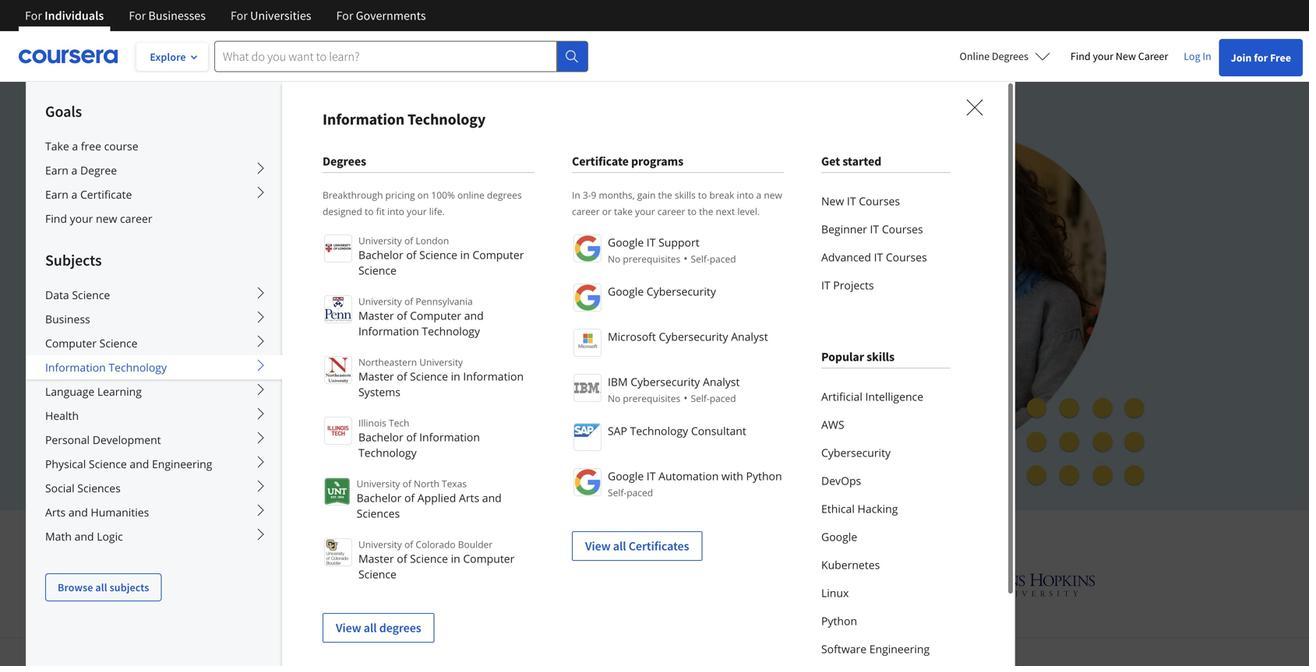 Task type: describe. For each thing, give the bounding box(es) containing it.
for
[[1254, 51, 1268, 65]]

science inside dropdown button
[[72, 288, 110, 302]]

information technology inside 'dropdown button'
[[45, 360, 167, 375]]

job-
[[310, 246, 341, 270]]

university of pennsylvania master of computer and information technology
[[358, 295, 484, 339]]

university of north texas logo image
[[324, 478, 350, 506]]

start 7-day free trial
[[228, 385, 341, 401]]

consultant
[[691, 424, 746, 438]]

physical science and engineering button
[[26, 452, 282, 476]]

1 horizontal spatial in
[[1203, 49, 1211, 63]]

data science
[[45, 288, 110, 302]]

log in link
[[1176, 47, 1219, 65]]

courses for beginner it courses
[[882, 222, 923, 237]]

university for bachelor
[[358, 234, 402, 247]]

trial
[[317, 385, 341, 401]]

guarantee
[[409, 422, 465, 437]]

to left "next"
[[688, 205, 697, 218]]

join
[[1231, 51, 1252, 65]]

beginner it courses
[[821, 222, 923, 237]]

log in
[[1184, 49, 1211, 63]]

with inside google it automation with python self-paced
[[722, 469, 743, 484]]

learn
[[343, 522, 392, 548]]

python inside popular skills list
[[821, 614, 857, 628]]

to inside 'breakthrough pricing on 100% online degrees designed to fit into your life.'
[[365, 205, 374, 218]]

master inside the northeastern university master of science in information systems
[[358, 369, 394, 384]]

3-
[[583, 189, 591, 201]]

find your new career link
[[26, 207, 282, 231]]

software engineering
[[821, 642, 930, 657]]

illinois
[[358, 417, 386, 429]]

computer science button
[[26, 331, 282, 355]]

ibm cybersecurity analyst no prerequisites • self-paced
[[608, 374, 740, 405]]

275+
[[445, 522, 487, 548]]

for individuals
[[25, 8, 104, 23]]

self- inside google it automation with python self-paced
[[608, 486, 627, 499]]

advanced it courses link
[[821, 243, 951, 271]]

and down google it automation with python self-paced
[[665, 522, 699, 548]]

devops
[[821, 473, 861, 488]]

programs—all
[[474, 246, 587, 270]]

software
[[821, 642, 867, 657]]

6 partnername logo image from the top
[[574, 468, 602, 496]]

sciences inside social sciences popup button
[[77, 481, 121, 496]]

math and logic button
[[26, 524, 282, 549]]

view all degrees
[[336, 620, 421, 636]]

university of london bachelor of science in computer science
[[358, 234, 524, 278]]

/year
[[242, 422, 271, 437]]

arts inside dropdown button
[[45, 505, 66, 520]]

of left 'north'
[[403, 477, 411, 490]]

engineering inside dropdown button
[[152, 457, 212, 471]]

courses,
[[514, 219, 580, 242]]

university for texas
[[357, 477, 400, 490]]

pennsylvania
[[416, 295, 473, 308]]

technology inside 'dropdown button'
[[109, 360, 167, 375]]

a for degree
[[71, 163, 77, 178]]

sciences inside the university of north texas bachelor of applied arts and sciences
[[357, 506, 400, 521]]

What do you want to learn? text field
[[214, 41, 557, 72]]

bachelor inside the university of london bachelor of science in computer science
[[358, 247, 403, 262]]

$59 /month, cancel anytime
[[203, 349, 351, 364]]

1 horizontal spatial day
[[317, 422, 337, 437]]

certificate programs list
[[572, 233, 784, 561]]

of down 'north'
[[404, 491, 415, 505]]

all for degrees
[[364, 620, 377, 636]]

new inside in 3-9 months, gain the skills to break into a new career or take your career to the next level.
[[764, 189, 782, 201]]

of left colorado
[[404, 538, 413, 551]]

personal
[[45, 432, 90, 447]]

ethical hacking link
[[821, 495, 951, 523]]

2 vertical spatial with
[[803, 522, 841, 548]]

of left pennsylvania
[[404, 295, 413, 308]]

certificate programs
[[572, 154, 684, 169]]

universities
[[250, 8, 311, 23]]

google cybersecurity
[[608, 284, 716, 299]]

hacking
[[858, 501, 898, 516]]

companies
[[703, 522, 798, 548]]

of inside the northeastern university master of science in information systems
[[397, 369, 407, 384]]

northeastern university  logo image
[[324, 356, 352, 384]]

duke university image
[[386, 570, 458, 595]]

unlimited
[[203, 219, 281, 242]]

social sciences button
[[26, 476, 282, 500]]

view for view all degrees
[[336, 620, 361, 636]]

humanities
[[91, 505, 149, 520]]

of down from
[[397, 551, 407, 566]]

anytime
[[306, 349, 351, 364]]

information technology button
[[26, 355, 282, 379]]

colorado
[[416, 538, 456, 551]]

certificate
[[391, 246, 470, 270]]

it for google it automation with python self-paced
[[647, 469, 656, 484]]

in 3-9 months, gain the skills to break into a new career or take your career to the next level.
[[572, 189, 782, 218]]

for for governments
[[336, 8, 353, 23]]

earn for earn a certificate
[[45, 187, 68, 202]]

of up northeastern
[[397, 308, 407, 323]]

it left projects
[[821, 278, 830, 293]]

7,000+
[[362, 219, 416, 242]]

bachelor inside illinois tech bachelor of information technology
[[358, 430, 403, 445]]

johns hopkins university image
[[948, 570, 1096, 599]]

subjects
[[45, 251, 102, 270]]

take a free course link
[[26, 134, 282, 158]]

university of london logo image
[[324, 235, 352, 263]]

your left career at the right of page
[[1093, 49, 1114, 63]]

0 vertical spatial free
[[1270, 51, 1291, 65]]

find for find your new career
[[1071, 49, 1091, 63]]

take a free course
[[45, 139, 138, 154]]

google link
[[821, 523, 951, 551]]

personal development
[[45, 432, 161, 447]]

get started
[[821, 154, 882, 169]]

tech
[[389, 417, 409, 429]]

computer inside the university of london bachelor of science in computer science
[[473, 247, 524, 262]]

logic
[[97, 529, 123, 544]]

automation
[[659, 469, 719, 484]]

information up coursera plus image
[[323, 109, 405, 129]]

0 vertical spatial the
[[658, 189, 672, 201]]

and inside "university of pennsylvania master of computer and information technology"
[[464, 308, 484, 323]]

of inside illinois tech bachelor of information technology
[[406, 430, 417, 445]]

into for degrees
[[387, 205, 404, 218]]

computer inside popup button
[[45, 336, 97, 351]]

information inside illinois tech bachelor of information technology
[[419, 430, 480, 445]]

partnername logo image inside microsoft cybersecurity analyst link
[[574, 329, 602, 357]]

google for google it automation with python self-paced
[[608, 469, 644, 484]]

university for boulder
[[358, 538, 402, 551]]

it for google it support no prerequisites • self-paced
[[647, 235, 656, 250]]

certificate inside popup button
[[80, 187, 132, 202]]

view all certificates
[[585, 538, 689, 554]]

1 horizontal spatial new
[[1116, 49, 1136, 63]]

• for analyst
[[684, 390, 688, 405]]

coursera image
[[19, 44, 118, 69]]

of left london
[[404, 234, 413, 247]]

log
[[1184, 49, 1200, 63]]

linux link
[[821, 579, 951, 607]]

master inside university of colorado boulder master of science in computer science
[[358, 551, 394, 566]]

months,
[[599, 189, 635, 201]]

new inside get started list
[[821, 194, 844, 208]]

language
[[45, 384, 94, 399]]

illinois tech logo image
[[324, 417, 352, 445]]

pricing
[[385, 189, 415, 201]]

technology inside illinois tech bachelor of information technology
[[358, 445, 417, 460]]

new it courses
[[821, 194, 900, 208]]

started
[[843, 154, 882, 169]]

systems
[[358, 385, 400, 399]]

popular
[[821, 349, 864, 365]]

applied
[[418, 491, 456, 505]]

earn for earn a degree
[[45, 163, 68, 178]]

in inside the northeastern university master of science in information systems
[[451, 369, 460, 384]]

data
[[45, 288, 69, 302]]

ethical hacking
[[821, 501, 898, 516]]

sap technology consultant
[[608, 424, 746, 438]]

university of colorado boulder master of science in computer science
[[358, 538, 515, 582]]

technology inside certificate programs list
[[630, 424, 688, 438]]

1 partnername logo image from the top
[[574, 235, 602, 263]]

individuals
[[44, 8, 104, 23]]

hec paris image
[[843, 569, 897, 601]]

it for new it courses
[[847, 194, 856, 208]]

python link
[[821, 607, 951, 635]]

science down london
[[419, 247, 457, 262]]

science down learn
[[358, 567, 397, 582]]

find for find your new career
[[45, 211, 67, 226]]

a inside in 3-9 months, gain the skills to break into a new career or take your career to the next level.
[[756, 189, 762, 201]]

in inside the university of london bachelor of science in computer science
[[460, 247, 470, 262]]

illinois tech bachelor of information technology
[[358, 417, 480, 460]]

1 horizontal spatial career
[[572, 205, 600, 218]]

free inside button
[[290, 385, 314, 401]]

popular skills list
[[821, 383, 951, 666]]

cybersecurity for google
[[647, 284, 716, 299]]

career inside explore menu element
[[120, 211, 152, 226]]

aws link
[[821, 411, 951, 439]]

paced inside google it automation with python self-paced
[[627, 486, 653, 499]]

online
[[457, 189, 484, 201]]

explore
[[150, 50, 186, 64]]

arts inside the university of north texas bachelor of applied arts and sciences
[[459, 491, 479, 505]]

prerequisites for it
[[623, 252, 680, 265]]

science inside popup button
[[99, 336, 138, 351]]

it projects
[[821, 278, 874, 293]]

earn a certificate button
[[26, 182, 282, 207]]

to inside unlimited access to 7,000+ world-class courses, hands-on projects, and job-ready certificate programs—all included in your subscription
[[341, 219, 358, 242]]

to left 'break'
[[698, 189, 707, 201]]

partnername logo image inside "google cybersecurity" link
[[574, 284, 602, 312]]

explore menu element
[[26, 82, 282, 602]]

self- for analyst
[[691, 392, 710, 405]]

science down colorado
[[410, 551, 448, 566]]



Task type: vqa. For each thing, say whether or not it's contained in the screenshot.


Task type: locate. For each thing, give the bounding box(es) containing it.
1 for from the left
[[25, 8, 42, 23]]

1 vertical spatial into
[[387, 205, 404, 218]]

partnername logo image
[[574, 235, 602, 263], [574, 284, 602, 312], [574, 329, 602, 357], [574, 374, 602, 402], [574, 423, 602, 451], [574, 468, 602, 496]]

get
[[821, 154, 840, 169]]

view all certificates link
[[572, 531, 702, 561]]

health button
[[26, 404, 282, 428]]

it
[[847, 194, 856, 208], [870, 222, 879, 237], [647, 235, 656, 250], [874, 250, 883, 265], [821, 278, 830, 293], [647, 469, 656, 484]]

university
[[358, 234, 402, 247], [358, 295, 402, 308], [419, 356, 463, 369], [357, 477, 400, 490], [358, 538, 402, 551]]

it up advanced it courses on the right top of page
[[870, 222, 879, 237]]

computer science
[[45, 336, 138, 351]]

sciences up arts and humanities
[[77, 481, 121, 496]]

earn inside popup button
[[45, 187, 68, 202]]

in down world-
[[460, 247, 470, 262]]

to
[[698, 189, 707, 201], [365, 205, 374, 218], [688, 205, 697, 218], [341, 219, 358, 242]]

python up companies
[[746, 469, 782, 484]]

in inside in 3-9 months, gain the skills to break into a new career or take your career to the next level.
[[572, 189, 580, 201]]

prerequisites down support
[[623, 252, 680, 265]]

master inside "university of pennsylvania master of computer and information technology"
[[358, 308, 394, 323]]

• for support
[[684, 251, 688, 266]]

technology right sap
[[630, 424, 688, 438]]

courses up beginner it courses link
[[859, 194, 900, 208]]

find your new career
[[1071, 49, 1168, 63]]

0 vertical spatial courses
[[859, 194, 900, 208]]

information up texas
[[419, 430, 480, 445]]

start 7-day free trial button
[[203, 374, 366, 412]]

university inside the university of north texas bachelor of applied arts and sciences
[[357, 477, 400, 490]]

0 horizontal spatial view
[[336, 620, 361, 636]]

your inside in 3-9 months, gain the skills to break into a new career or take your career to the next level.
[[635, 205, 655, 218]]

2 no from the top
[[608, 392, 621, 405]]

ethical
[[821, 501, 855, 516]]

7-
[[257, 385, 268, 401]]

and left logic
[[74, 529, 94, 544]]

popular skills
[[821, 349, 895, 365]]

new left career at the right of page
[[1116, 49, 1136, 63]]

2 vertical spatial master
[[358, 551, 394, 566]]

into inside 'breakthrough pricing on 100% online degrees designed to fit into your life.'
[[387, 205, 404, 218]]

0 vertical spatial view
[[585, 538, 611, 554]]

0 vertical spatial prerequisites
[[623, 252, 680, 265]]

university inside university of colorado boulder master of science in computer science
[[358, 538, 402, 551]]

on down gain
[[639, 219, 660, 242]]

and inside dropdown button
[[74, 529, 94, 544]]

earn inside dropdown button
[[45, 163, 68, 178]]

degrees right online
[[992, 49, 1029, 63]]

find left career at the right of page
[[1071, 49, 1091, 63]]

life.
[[429, 205, 445, 218]]

certificate up 9
[[572, 154, 629, 169]]

beginner it courses link
[[821, 215, 951, 243]]

artificial
[[821, 389, 863, 404]]

4 partnername logo image from the top
[[574, 374, 602, 402]]

for for universities
[[231, 8, 248, 23]]

your down gain
[[635, 205, 655, 218]]

engineering down python link
[[869, 642, 930, 657]]

science down 'business' dropdown button at the top left of page
[[99, 336, 138, 351]]

2 prerequisites from the top
[[623, 392, 680, 405]]

no for ibm cybersecurity analyst
[[608, 392, 621, 405]]

2 for from the left
[[129, 8, 146, 23]]

social sciences
[[45, 481, 121, 496]]

0 horizontal spatial python
[[746, 469, 782, 484]]

0 vertical spatial in
[[1203, 49, 1211, 63]]

0 vertical spatial engineering
[[152, 457, 212, 471]]

all inside button
[[95, 581, 107, 595]]

unlimited access to 7,000+ world-class courses, hands-on projects, and job-ready certificate programs—all included in your subscription
[[203, 219, 680, 297]]

1 horizontal spatial certificate
[[572, 154, 629, 169]]

1 vertical spatial day
[[317, 422, 337, 437]]

0 vertical spatial bachelor
[[358, 247, 403, 262]]

support
[[659, 235, 699, 250]]

your inside 'breakthrough pricing on 100% online degrees designed to fit into your life.'
[[407, 205, 427, 218]]

prerequisites inside ibm cybersecurity analyst no prerequisites • self-paced
[[623, 392, 680, 405]]

1 vertical spatial certificate
[[80, 187, 132, 202]]

your inside explore menu element
[[70, 211, 93, 226]]

class
[[471, 219, 509, 242]]

paced
[[710, 252, 736, 265], [710, 392, 736, 405], [627, 486, 653, 499]]

physical
[[45, 457, 86, 471]]

paced inside ibm cybersecurity analyst no prerequisites • self-paced
[[710, 392, 736, 405]]

google cybersecurity link
[[572, 282, 784, 312]]

and
[[275, 246, 306, 270], [464, 308, 484, 323], [130, 457, 149, 471], [482, 491, 502, 505], [68, 505, 88, 520], [665, 522, 699, 548], [74, 529, 94, 544]]

google for google it support no prerequisites • self-paced
[[608, 235, 644, 250]]

paced for support
[[710, 252, 736, 265]]

1 vertical spatial self-
[[691, 392, 710, 405]]

coursera plus image
[[203, 146, 440, 170]]

no for google it support
[[608, 252, 621, 265]]

science down personal development at bottom left
[[89, 457, 127, 471]]

and inside dropdown button
[[68, 505, 88, 520]]

0 horizontal spatial skills
[[675, 189, 696, 201]]

information technology down what do you want to learn? text box
[[323, 109, 486, 129]]

for left businesses
[[129, 8, 146, 23]]

hands-
[[585, 219, 639, 242]]

google inside google it support no prerequisites • self-paced
[[608, 235, 644, 250]]

0 vertical spatial new
[[1116, 49, 1136, 63]]

computer inside university of colorado boulder master of science in computer science
[[463, 551, 515, 566]]

in right log
[[1203, 49, 1211, 63]]

it down the beginner it courses
[[874, 250, 883, 265]]

1 vertical spatial no
[[608, 392, 621, 405]]

self- inside google it support no prerequisites • self-paced
[[691, 252, 710, 265]]

for universities
[[231, 8, 311, 23]]

1 vertical spatial •
[[684, 390, 688, 405]]

university down "university of pennsylvania master of computer and information technology"
[[419, 356, 463, 369]]

0 vertical spatial into
[[737, 189, 754, 201]]

language learning
[[45, 384, 142, 399]]

view left certificates
[[585, 538, 611, 554]]

and inside the university of north texas bachelor of applied arts and sciences
[[482, 491, 502, 505]]

a left the degree
[[71, 163, 77, 178]]

in down boulder
[[451, 551, 460, 566]]

your inside unlimited access to 7,000+ world-class courses, hands-on projects, and job-ready certificate programs—all included in your subscription
[[203, 274, 239, 297]]

1 horizontal spatial skills
[[867, 349, 895, 365]]

on
[[417, 189, 429, 201], [639, 219, 660, 242]]

google for google cybersecurity
[[608, 284, 644, 299]]

prerequisites inside google it support no prerequisites • self-paced
[[623, 252, 680, 265]]

gain
[[637, 189, 656, 201]]

engineering inside popular skills list
[[869, 642, 930, 657]]

find your new career link
[[1063, 47, 1176, 66]]

google inside popular skills list
[[821, 530, 857, 544]]

cancel
[[268, 349, 303, 364]]

university of north texas bachelor of applied arts and sciences
[[357, 477, 502, 521]]

1 horizontal spatial find
[[1071, 49, 1091, 63]]

master down learn
[[358, 551, 394, 566]]

degrees list
[[323, 233, 535, 643]]

0 vertical spatial python
[[746, 469, 782, 484]]

find inside explore menu element
[[45, 211, 67, 226]]

earn
[[45, 163, 68, 178], [45, 187, 68, 202]]

analyst inside ibm cybersecurity analyst no prerequisites • self-paced
[[703, 374, 740, 389]]

1 prerequisites from the top
[[623, 252, 680, 265]]

into inside in 3-9 months, gain the skills to break into a new career or take your career to the next level.
[[737, 189, 754, 201]]

0 horizontal spatial sciences
[[77, 481, 121, 496]]

group containing goals
[[26, 81, 1015, 666]]

0 horizontal spatial career
[[120, 211, 152, 226]]

browse
[[58, 581, 93, 595]]

day inside button
[[268, 385, 288, 401]]

0 vertical spatial with
[[274, 422, 298, 437]]

0 horizontal spatial on
[[417, 189, 429, 201]]

bachelor down illinois
[[358, 430, 403, 445]]

science down 7,000+
[[358, 263, 397, 278]]

new down earn a certificate
[[96, 211, 117, 226]]

career down earn a certificate popup button
[[120, 211, 152, 226]]

information inside 'dropdown button'
[[45, 360, 106, 375]]

for left individuals
[[25, 8, 42, 23]]

0 horizontal spatial new
[[96, 211, 117, 226]]

0 vertical spatial on
[[417, 189, 429, 201]]

science inside the northeastern university master of science in information systems
[[410, 369, 448, 384]]

university inside the northeastern university master of science in information systems
[[419, 356, 463, 369]]

bachelor inside the university of north texas bachelor of applied arts and sciences
[[357, 491, 402, 505]]

information inside the northeastern university master of science in information systems
[[463, 369, 524, 384]]

a for free
[[72, 139, 78, 154]]

texas
[[442, 477, 467, 490]]

earn a degree
[[45, 163, 117, 178]]

1 vertical spatial the
[[699, 205, 713, 218]]

0 vertical spatial find
[[1071, 49, 1091, 63]]

the
[[658, 189, 672, 201], [699, 205, 713, 218]]

1 vertical spatial analyst
[[703, 374, 740, 389]]

sap
[[608, 424, 627, 438]]

0 horizontal spatial free
[[290, 385, 314, 401]]

0 horizontal spatial degrees
[[323, 154, 366, 169]]

sciences up learn
[[357, 506, 400, 521]]

1 horizontal spatial degrees
[[487, 189, 522, 201]]

0 horizontal spatial engineering
[[152, 457, 212, 471]]

1 vertical spatial new
[[821, 194, 844, 208]]

science inside dropdown button
[[89, 457, 127, 471]]

1 vertical spatial master
[[358, 369, 394, 384]]

and down development
[[130, 457, 149, 471]]

1 no from the top
[[608, 252, 621, 265]]

3 partnername logo image from the top
[[574, 329, 602, 357]]

1 horizontal spatial sciences
[[357, 506, 400, 521]]

of down london
[[406, 247, 417, 262]]

2 earn from the top
[[45, 187, 68, 202]]

in up guarantee
[[451, 369, 460, 384]]

view down university of colorado boulder logo
[[336, 620, 361, 636]]

0 horizontal spatial find
[[45, 211, 67, 226]]

coursera
[[846, 522, 925, 548]]

1 horizontal spatial python
[[821, 614, 857, 628]]

of down northeastern
[[397, 369, 407, 384]]

3 for from the left
[[231, 8, 248, 23]]

1 vertical spatial new
[[96, 211, 117, 226]]

courses for new it courses
[[859, 194, 900, 208]]

self- up "universities"
[[608, 486, 627, 499]]

new right 'break'
[[764, 189, 782, 201]]

1 horizontal spatial information technology
[[323, 109, 486, 129]]

online degrees
[[960, 49, 1029, 63]]

0 horizontal spatial new
[[821, 194, 844, 208]]

subscription
[[244, 274, 342, 297]]

earn a degree button
[[26, 158, 282, 182]]

free left trial
[[290, 385, 314, 401]]

computer inside "university of pennsylvania master of computer and information technology"
[[410, 308, 461, 323]]

all for certificates
[[613, 538, 626, 554]]

career down 3-
[[572, 205, 600, 218]]

prerequisites for cybersecurity
[[623, 392, 680, 405]]

projects
[[833, 278, 874, 293]]

degrees inside popup button
[[992, 49, 1029, 63]]

1 vertical spatial view
[[336, 620, 361, 636]]

courses down beginner it courses link
[[886, 250, 927, 265]]

prerequisites down ibm
[[623, 392, 680, 405]]

0 horizontal spatial information technology
[[45, 360, 167, 375]]

1 horizontal spatial with
[[722, 469, 743, 484]]

1 horizontal spatial view
[[585, 538, 611, 554]]

self-
[[691, 252, 710, 265], [691, 392, 710, 405], [608, 486, 627, 499]]

university of colorado boulder logo image
[[324, 538, 352, 567]]

artificial intelligence link
[[821, 383, 951, 411]]

0 horizontal spatial day
[[268, 385, 288, 401]]

find
[[1071, 49, 1091, 63], [45, 211, 67, 226]]

2 vertical spatial all
[[364, 620, 377, 636]]

in
[[1203, 49, 1211, 63], [572, 189, 580, 201]]

on inside 'breakthrough pricing on 100% online degrees designed to fit into your life.'
[[417, 189, 429, 201]]

no inside google it support no prerequisites • self-paced
[[608, 252, 621, 265]]

a inside take a free course link
[[72, 139, 78, 154]]

analyst for microsoft cybersecurity analyst
[[731, 329, 768, 344]]

self- for support
[[691, 252, 710, 265]]

bachelor up learn
[[357, 491, 402, 505]]

a left the free
[[72, 139, 78, 154]]

1 vertical spatial all
[[95, 581, 107, 595]]

on inside unlimited access to 7,000+ world-class courses, hands-on projects, and job-ready certificate programs—all included in your subscription
[[639, 219, 660, 242]]

university inside "university of pennsylvania master of computer and information technology"
[[358, 295, 402, 308]]

kubernetes
[[821, 558, 880, 572]]

1 horizontal spatial all
[[364, 620, 377, 636]]

aws
[[821, 417, 844, 432]]

free
[[81, 139, 101, 154]]

0 vertical spatial •
[[684, 251, 688, 266]]

science
[[419, 247, 457, 262], [358, 263, 397, 278], [72, 288, 110, 302], [99, 336, 138, 351], [410, 369, 448, 384], [89, 457, 127, 471], [410, 551, 448, 566], [358, 567, 397, 582]]

into for certificate programs
[[737, 189, 754, 201]]

master right university of pennsylvania logo
[[358, 308, 394, 323]]

find down earn a certificate
[[45, 211, 67, 226]]

1 horizontal spatial the
[[699, 205, 713, 218]]

free right for
[[1270, 51, 1291, 65]]

google
[[608, 235, 644, 250], [608, 284, 644, 299], [608, 469, 644, 484], [821, 530, 857, 544]]

a inside earn a certificate popup button
[[71, 187, 77, 202]]

2 vertical spatial self-
[[608, 486, 627, 499]]

1 vertical spatial python
[[821, 614, 857, 628]]

1 horizontal spatial on
[[639, 219, 660, 242]]

online degrees button
[[947, 39, 1063, 73]]

analyst for ibm cybersecurity analyst no prerequisites • self-paced
[[703, 374, 740, 389]]

bachelor down 7,000+
[[358, 247, 403, 262]]

information up guarantee
[[463, 369, 524, 384]]

paced inside google it support no prerequisites • self-paced
[[710, 252, 736, 265]]

software engineering link
[[821, 635, 951, 663]]

2 partnername logo image from the top
[[574, 284, 602, 312]]

on left 100%
[[417, 189, 429, 201]]

degrees inside group
[[323, 154, 366, 169]]

the right gain
[[658, 189, 672, 201]]

4 for from the left
[[336, 8, 353, 23]]

access
[[285, 219, 337, 242]]

no inside ibm cybersecurity analyst no prerequisites • self-paced
[[608, 392, 621, 405]]

python inside google it automation with python self-paced
[[746, 469, 782, 484]]

cybersecurity up devops
[[821, 445, 891, 460]]

a down earn a degree
[[71, 187, 77, 202]]

self- inside ibm cybersecurity analyst no prerequisites • self-paced
[[691, 392, 710, 405]]

get started list
[[821, 187, 951, 299]]

certificate up find your new career
[[80, 187, 132, 202]]

information inside "university of pennsylvania master of computer and information technology"
[[358, 324, 419, 339]]

0 vertical spatial no
[[608, 252, 621, 265]]

technology down pennsylvania
[[422, 324, 480, 339]]

no
[[608, 252, 621, 265], [608, 392, 621, 405]]

universities
[[561, 522, 660, 548]]

degrees right online in the top left of the page
[[487, 189, 522, 201]]

1 vertical spatial bachelor
[[358, 430, 403, 445]]

engineering
[[152, 457, 212, 471], [869, 642, 930, 657]]

2 vertical spatial courses
[[886, 250, 927, 265]]

no down ibm
[[608, 392, 621, 405]]

view inside view all certificates link
[[585, 538, 611, 554]]

3 master from the top
[[358, 551, 394, 566]]

university right university of colorado boulder logo
[[358, 538, 402, 551]]

university of illinois at urbana-champaign image
[[214, 572, 335, 597]]

data science button
[[26, 283, 282, 307]]

1 vertical spatial skills
[[867, 349, 895, 365]]

it for advanced it courses
[[874, 250, 883, 265]]

technology
[[408, 109, 486, 129], [422, 324, 480, 339], [109, 360, 167, 375], [630, 424, 688, 438], [358, 445, 417, 460]]

banner navigation
[[12, 0, 438, 31]]

arts and humanities button
[[26, 500, 282, 524]]

0 vertical spatial earn
[[45, 163, 68, 178]]

and up 275+
[[482, 491, 502, 505]]

partnername logo image inside sap technology consultant link
[[574, 423, 602, 451]]

engineering up social sciences popup button
[[152, 457, 212, 471]]

self- down support
[[691, 252, 710, 265]]

1 horizontal spatial free
[[1270, 51, 1291, 65]]

university of pennsylvania logo image
[[324, 295, 352, 323]]

0 vertical spatial self-
[[691, 252, 710, 265]]

1 horizontal spatial engineering
[[869, 642, 930, 657]]

with left 14-
[[274, 422, 298, 437]]

courses up advanced it courses link on the top right
[[882, 222, 923, 237]]

for for businesses
[[129, 8, 146, 23]]

courses for advanced it courses
[[886, 250, 927, 265]]

university inside the university of london bachelor of science in computer science
[[358, 234, 402, 247]]

social
[[45, 481, 75, 496]]

0 horizontal spatial the
[[658, 189, 672, 201]]

all
[[613, 538, 626, 554], [95, 581, 107, 595], [364, 620, 377, 636]]

2 • from the top
[[684, 390, 688, 405]]

in inside university of colorado boulder master of science in computer science
[[451, 551, 460, 566]]

google inside google it automation with python self-paced
[[608, 469, 644, 484]]

0 horizontal spatial degrees
[[379, 620, 421, 636]]

0 vertical spatial skills
[[675, 189, 696, 201]]

1 earn from the top
[[45, 163, 68, 178]]

it for beginner it courses
[[870, 222, 879, 237]]

it inside google it support no prerequisites • self-paced
[[647, 235, 656, 250]]

0 vertical spatial master
[[358, 308, 394, 323]]

1 horizontal spatial degrees
[[992, 49, 1029, 63]]

cybersecurity inside popular skills list
[[821, 445, 891, 460]]

information technology up language learning
[[45, 360, 167, 375]]

0 vertical spatial information technology
[[323, 109, 486, 129]]

new
[[1116, 49, 1136, 63], [821, 194, 844, 208]]

2 horizontal spatial with
[[803, 522, 841, 548]]

paced for analyst
[[710, 392, 736, 405]]

group
[[26, 81, 1015, 666]]

1 • from the top
[[684, 251, 688, 266]]

•
[[684, 251, 688, 266], [684, 390, 688, 405]]

1 vertical spatial in
[[572, 189, 580, 201]]

cybersecurity for microsoft
[[659, 329, 728, 344]]

devops link
[[821, 467, 951, 495]]

skills inside in 3-9 months, gain the skills to break into a new career or take your career to the next level.
[[675, 189, 696, 201]]

view inside view all degrees link
[[336, 620, 361, 636]]

1 vertical spatial on
[[639, 219, 660, 242]]

a inside earn a degree dropdown button
[[71, 163, 77, 178]]

2 horizontal spatial career
[[658, 205, 685, 218]]

1 master from the top
[[358, 308, 394, 323]]

2 master from the top
[[358, 369, 394, 384]]

health
[[45, 408, 79, 423]]

certificates
[[629, 538, 689, 554]]

university for master
[[358, 295, 402, 308]]

information
[[323, 109, 405, 129], [358, 324, 419, 339], [45, 360, 106, 375], [463, 369, 524, 384], [419, 430, 480, 445]]

and down pennsylvania
[[464, 308, 484, 323]]

degrees inside 'breakthrough pricing on 100% online degrees designed to fit into your life.'
[[487, 189, 522, 201]]

math
[[45, 529, 72, 544]]

business button
[[26, 307, 282, 331]]

1 vertical spatial paced
[[710, 392, 736, 405]]

and down social sciences
[[68, 505, 88, 520]]

with
[[274, 422, 298, 437], [722, 469, 743, 484], [803, 522, 841, 548]]

• down support
[[684, 251, 688, 266]]

science up business at the top left of the page
[[72, 288, 110, 302]]

take
[[614, 205, 633, 218]]

view for view all certificates
[[585, 538, 611, 554]]

the left "next"
[[699, 205, 713, 218]]

designed
[[323, 205, 362, 218]]

earn down take at the top of the page
[[45, 163, 68, 178]]

google for google
[[821, 530, 857, 544]]

1 horizontal spatial new
[[764, 189, 782, 201]]

• up sap technology consultant
[[684, 390, 688, 405]]

next
[[716, 205, 735, 218]]

it projects link
[[821, 271, 951, 299]]

0 horizontal spatial certificate
[[80, 187, 132, 202]]

• inside ibm cybersecurity analyst no prerequisites • self-paced
[[684, 390, 688, 405]]

computer down boulder
[[463, 551, 515, 566]]

and inside dropdown button
[[130, 457, 149, 471]]

2 horizontal spatial all
[[613, 538, 626, 554]]

1 horizontal spatial arts
[[459, 491, 479, 505]]

0 horizontal spatial with
[[274, 422, 298, 437]]

1 vertical spatial courses
[[882, 222, 923, 237]]

it inside google it automation with python self-paced
[[647, 469, 656, 484]]

language learning button
[[26, 379, 282, 404]]

0 vertical spatial certificate
[[572, 154, 629, 169]]

1 vertical spatial prerequisites
[[623, 392, 680, 405]]

a for certificate
[[71, 187, 77, 202]]

microsoft
[[608, 329, 656, 344]]

your down projects,
[[203, 274, 239, 297]]

sap technology consultant link
[[572, 422, 784, 451]]

0 vertical spatial day
[[268, 385, 288, 401]]

cybersecurity down "google cybersecurity" link
[[659, 329, 728, 344]]

earn down earn a degree
[[45, 187, 68, 202]]

0 vertical spatial all
[[613, 538, 626, 554]]

into right 'fit'
[[387, 205, 404, 218]]

arts up math
[[45, 505, 66, 520]]

all inside degrees list
[[364, 620, 377, 636]]

it up "beginner"
[[847, 194, 856, 208]]

learn from 275+ leading universities and companies with coursera plus
[[343, 522, 966, 548]]

projects,
[[203, 246, 271, 270]]

paced up "consultant"
[[710, 392, 736, 405]]

degrees inside list
[[379, 620, 421, 636]]

0 vertical spatial degrees
[[487, 189, 522, 201]]

0 vertical spatial analyst
[[731, 329, 768, 344]]

university right university of north texas logo
[[357, 477, 400, 490]]

1 horizontal spatial into
[[737, 189, 754, 201]]

in inside unlimited access to 7,000+ world-class courses, hands-on projects, and job-ready certificate programs—all included in your subscription
[[665, 246, 680, 270]]

all for subjects
[[95, 581, 107, 595]]

cybersecurity inside ibm cybersecurity analyst no prerequisites • self-paced
[[631, 374, 700, 389]]

career
[[1138, 49, 1168, 63]]

1 vertical spatial free
[[290, 385, 314, 401]]

and up subscription
[[275, 246, 306, 270]]

0 horizontal spatial in
[[572, 189, 580, 201]]

cybersecurity for ibm
[[631, 374, 700, 389]]

1 vertical spatial information technology
[[45, 360, 167, 375]]

start
[[228, 385, 254, 401]]

2 vertical spatial paced
[[627, 486, 653, 499]]

day left the money- on the bottom of the page
[[317, 422, 337, 437]]

technology up 100%
[[408, 109, 486, 129]]

None search field
[[214, 41, 588, 72]]

computer down pennsylvania
[[410, 308, 461, 323]]

break
[[709, 189, 734, 201]]

with right automation
[[722, 469, 743, 484]]

your down earn a certificate
[[70, 211, 93, 226]]

into up level.
[[737, 189, 754, 201]]

0 vertical spatial paced
[[710, 252, 736, 265]]

computer down class at the left of page
[[473, 247, 524, 262]]

physical science and engineering
[[45, 457, 212, 471]]

for for individuals
[[25, 8, 42, 23]]

5 partnername logo image from the top
[[574, 423, 602, 451]]

all inside certificate programs list
[[613, 538, 626, 554]]

0 vertical spatial new
[[764, 189, 782, 201]]

1 vertical spatial find
[[45, 211, 67, 226]]

google down included
[[608, 284, 644, 299]]

technology inside "university of pennsylvania master of computer and information technology"
[[422, 324, 480, 339]]

new inside explore menu element
[[96, 211, 117, 226]]

and inside unlimited access to 7,000+ world-class courses, hands-on projects, and job-ready certificate programs—all included in your subscription
[[275, 246, 306, 270]]



